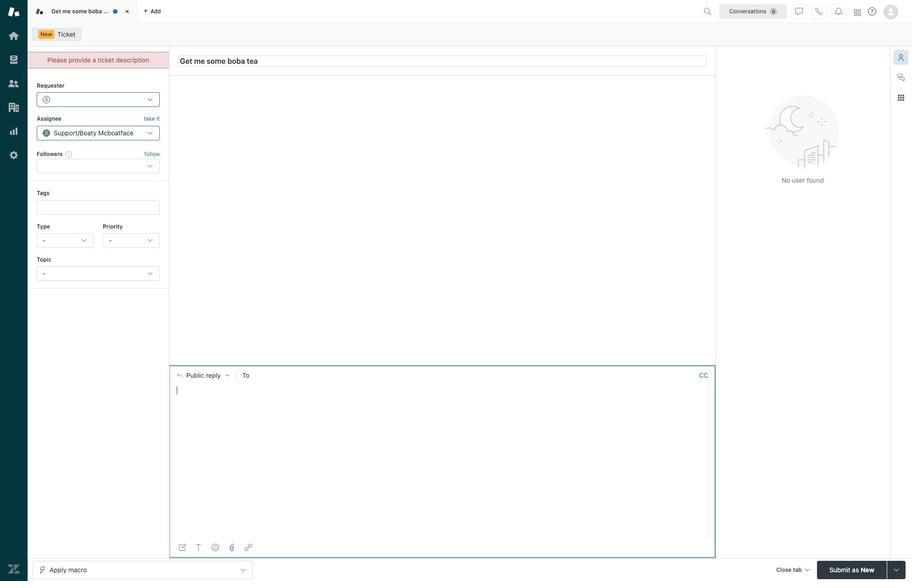Task type: locate. For each thing, give the bounding box(es) containing it.
format text image
[[195, 544, 203, 552]]

get started image
[[8, 30, 20, 42]]

apps image
[[898, 94, 905, 102]]

button displays agent's chat status as invisible. image
[[796, 8, 803, 15]]

close image
[[123, 7, 132, 16]]

tab
[[28, 0, 138, 23]]

zendesk support image
[[8, 6, 20, 18]]

zendesk products image
[[855, 9, 861, 15]]

notifications image
[[836, 8, 843, 15]]

minimize composer image
[[439, 362, 446, 369]]

customers image
[[8, 78, 20, 90]]

draft mode image
[[179, 544, 186, 552]]

admin image
[[8, 149, 20, 161]]



Task type: vqa. For each thing, say whether or not it's contained in the screenshot.
ORGANIZATIONS 'image'
yes



Task type: describe. For each thing, give the bounding box(es) containing it.
secondary element
[[28, 25, 913, 44]]

insert emojis image
[[212, 544, 219, 552]]

reporting image
[[8, 125, 20, 137]]

views image
[[8, 54, 20, 66]]

Subject field
[[178, 55, 707, 66]]

add attachment image
[[228, 544, 236, 552]]

get help image
[[869, 7, 877, 16]]

info on adding followers image
[[65, 151, 73, 158]]

tabs tab list
[[28, 0, 700, 23]]

main element
[[0, 0, 28, 582]]

customer context image
[[898, 54, 905, 61]]

organizations image
[[8, 102, 20, 113]]

Public reply composer text field
[[173, 385, 705, 404]]

add link (cmd k) image
[[245, 544, 252, 552]]

zendesk image
[[8, 564, 20, 576]]



